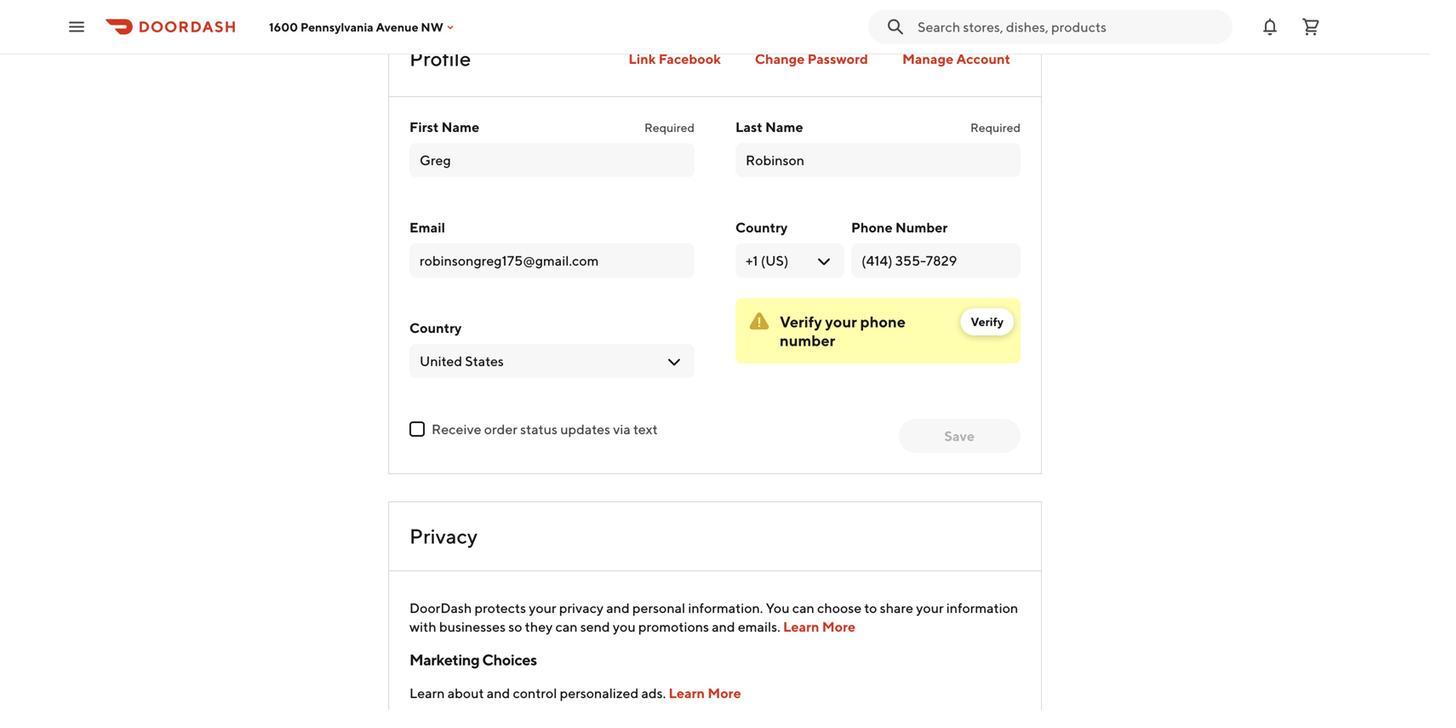 Task type: describe. For each thing, give the bounding box(es) containing it.
1600 pennsylvania avenue nw button
[[269, 20, 457, 34]]

privacy
[[410, 524, 478, 548]]

personal
[[633, 600, 686, 616]]

marketing
[[410, 651, 480, 669]]

Phone Number telephone field
[[862, 251, 1011, 270]]

learn more link for learn about and control personalized ads.
[[669, 685, 741, 701]]

verify your phone number status
[[736, 298, 1021, 364]]

they
[[525, 619, 553, 635]]

order
[[484, 421, 518, 437]]

Receive order status updates via text checkbox
[[410, 421, 425, 437]]

2 horizontal spatial and
[[712, 619, 735, 635]]

number
[[896, 219, 948, 235]]

1 vertical spatial country
[[410, 320, 462, 336]]

number
[[780, 331, 836, 350]]

receive order status updates via text
[[432, 421, 658, 437]]

change
[[755, 51, 805, 67]]

Email email field
[[420, 251, 685, 270]]

first
[[410, 119, 439, 135]]

0 vertical spatial and
[[607, 600, 630, 616]]

password
[[808, 51, 869, 67]]

verify button
[[961, 308, 1014, 335]]

verify for verify
[[971, 315, 1004, 329]]

email
[[410, 219, 445, 235]]

First Name text field
[[420, 151, 685, 169]]

phone
[[860, 313, 906, 331]]

businesses
[[439, 619, 506, 635]]

notification bell image
[[1260, 17, 1281, 37]]

send
[[580, 619, 610, 635]]

required for first name
[[645, 120, 695, 135]]

updates
[[560, 421, 611, 437]]

verify for verify your phone number
[[780, 313, 822, 331]]

you
[[613, 619, 636, 635]]

save button
[[899, 419, 1021, 453]]

learn about and control personalized ads. learn more
[[410, 685, 741, 701]]

personalized
[[560, 685, 639, 701]]

text
[[633, 421, 658, 437]]

0 horizontal spatial your
[[529, 600, 557, 616]]

name for last name
[[766, 119, 803, 135]]

your inside verify your phone number
[[825, 313, 857, 331]]

with
[[410, 619, 437, 635]]

manage account
[[903, 51, 1011, 67]]

control
[[513, 685, 557, 701]]

0 vertical spatial can
[[793, 600, 815, 616]]

doordash protects your privacy and personal information. you can choose to share your information with businesses so they can send you promotions and emails.
[[410, 600, 1019, 635]]

0 vertical spatial more
[[822, 619, 856, 635]]

pennsylvania
[[301, 20, 374, 34]]

profile
[[410, 46, 471, 71]]

choose
[[817, 600, 862, 616]]

change password link
[[745, 42, 879, 76]]

so
[[509, 619, 522, 635]]

1600
[[269, 20, 298, 34]]

privacy
[[559, 600, 604, 616]]

avenue
[[376, 20, 419, 34]]

link facebook
[[629, 51, 721, 67]]

you
[[766, 600, 790, 616]]



Task type: vqa. For each thing, say whether or not it's contained in the screenshot.
· $0 delivery fee
no



Task type: locate. For each thing, give the bounding box(es) containing it.
country
[[736, 219, 788, 235], [410, 320, 462, 336]]

1 horizontal spatial name
[[766, 119, 803, 135]]

verify inside button
[[971, 315, 1004, 329]]

required down account
[[971, 120, 1021, 135]]

1 horizontal spatial required
[[971, 120, 1021, 135]]

1 required from the left
[[645, 120, 695, 135]]

0 horizontal spatial required
[[645, 120, 695, 135]]

promotions
[[639, 619, 709, 635]]

and
[[607, 600, 630, 616], [712, 619, 735, 635], [487, 685, 510, 701]]

0 horizontal spatial learn more link
[[669, 685, 741, 701]]

Last Name text field
[[746, 151, 1011, 169]]

last name
[[736, 119, 803, 135]]

1 horizontal spatial your
[[825, 313, 857, 331]]

verify down phone number 'phone field' at the right top
[[971, 315, 1004, 329]]

required
[[645, 120, 695, 135], [971, 120, 1021, 135]]

1 vertical spatial and
[[712, 619, 735, 635]]

1 horizontal spatial learn
[[669, 685, 705, 701]]

learn for learn about and control personalized ads. learn more
[[410, 685, 445, 701]]

learn down you
[[783, 619, 820, 635]]

1 horizontal spatial learn more link
[[783, 619, 856, 635]]

0 horizontal spatial country
[[410, 320, 462, 336]]

2 required from the left
[[971, 120, 1021, 135]]

more right ads.
[[708, 685, 741, 701]]

learn right ads.
[[669, 685, 705, 701]]

facebook
[[659, 51, 721, 67]]

1 horizontal spatial can
[[793, 600, 815, 616]]

learn more link
[[783, 619, 856, 635], [669, 685, 741, 701]]

manage
[[903, 51, 954, 67]]

learn
[[783, 619, 820, 635], [410, 685, 445, 701], [669, 685, 705, 701]]

0 horizontal spatial and
[[487, 685, 510, 701]]

about
[[448, 685, 484, 701]]

0 horizontal spatial more
[[708, 685, 741, 701]]

share
[[880, 600, 914, 616]]

phone number
[[852, 219, 948, 235]]

save
[[945, 428, 975, 444]]

1 horizontal spatial country
[[736, 219, 788, 235]]

verify your phone number
[[780, 313, 906, 350]]

your
[[825, 313, 857, 331], [529, 600, 557, 616], [916, 600, 944, 616]]

and up you
[[607, 600, 630, 616]]

name for first name
[[442, 119, 480, 135]]

1 horizontal spatial and
[[607, 600, 630, 616]]

more down choose
[[822, 619, 856, 635]]

receive
[[432, 421, 482, 437]]

1 vertical spatial more
[[708, 685, 741, 701]]

0 horizontal spatial learn
[[410, 685, 445, 701]]

name right last
[[766, 119, 803, 135]]

2 horizontal spatial your
[[916, 600, 944, 616]]

link facebook button
[[619, 42, 731, 76]]

information
[[947, 600, 1019, 616]]

can down privacy
[[556, 619, 578, 635]]

0 horizontal spatial name
[[442, 119, 480, 135]]

learn more link down choose
[[783, 619, 856, 635]]

can
[[793, 600, 815, 616], [556, 619, 578, 635]]

verify up number
[[780, 313, 822, 331]]

first name
[[410, 119, 480, 135]]

and down information.
[[712, 619, 735, 635]]

link
[[629, 51, 656, 67]]

more
[[822, 619, 856, 635], [708, 685, 741, 701]]

learn down marketing
[[410, 685, 445, 701]]

name right first
[[442, 119, 480, 135]]

0 horizontal spatial verify
[[780, 313, 822, 331]]

status
[[520, 421, 558, 437]]

learn more
[[783, 619, 856, 635]]

0 vertical spatial learn more link
[[783, 619, 856, 635]]

to
[[865, 600, 877, 616]]

doordash
[[410, 600, 472, 616]]

verify inside verify your phone number
[[780, 313, 822, 331]]

1 vertical spatial learn more link
[[669, 685, 741, 701]]

and right about
[[487, 685, 510, 701]]

required down link facebook
[[645, 120, 695, 135]]

verify
[[780, 313, 822, 331], [971, 315, 1004, 329]]

via
[[613, 421, 631, 437]]

phone
[[852, 219, 893, 235]]

learn more link for doordash protects your privacy and personal information. you can choose to share your information with businesses so they can send you promotions and emails.
[[783, 619, 856, 635]]

account
[[957, 51, 1011, 67]]

2 name from the left
[[766, 119, 803, 135]]

1 horizontal spatial more
[[822, 619, 856, 635]]

emails.
[[738, 619, 781, 635]]

0 horizontal spatial can
[[556, 619, 578, 635]]

2 horizontal spatial learn
[[783, 619, 820, 635]]

change password
[[755, 51, 869, 67]]

name
[[442, 119, 480, 135], [766, 119, 803, 135]]

your right share
[[916, 600, 944, 616]]

nw
[[421, 20, 443, 34]]

1 horizontal spatial verify
[[971, 315, 1004, 329]]

open menu image
[[66, 17, 87, 37]]

your up they
[[529, 600, 557, 616]]

required for last name
[[971, 120, 1021, 135]]

marketing choices
[[410, 651, 537, 669]]

1 vertical spatial can
[[556, 619, 578, 635]]

learn for learn more
[[783, 619, 820, 635]]

2 vertical spatial and
[[487, 685, 510, 701]]

last
[[736, 119, 763, 135]]

0 items, open order cart image
[[1301, 17, 1322, 37]]

protects
[[475, 600, 526, 616]]

manage account link
[[892, 42, 1021, 76]]

choices
[[482, 651, 537, 669]]

your up number
[[825, 313, 857, 331]]

can up learn more
[[793, 600, 815, 616]]

1600 pennsylvania avenue nw
[[269, 20, 443, 34]]

information.
[[688, 600, 763, 616]]

0 vertical spatial country
[[736, 219, 788, 235]]

1 name from the left
[[442, 119, 480, 135]]

ads.
[[642, 685, 666, 701]]

Store search: begin typing to search for stores available on DoorDash text field
[[918, 17, 1223, 36]]

learn more link right ads.
[[669, 685, 741, 701]]



